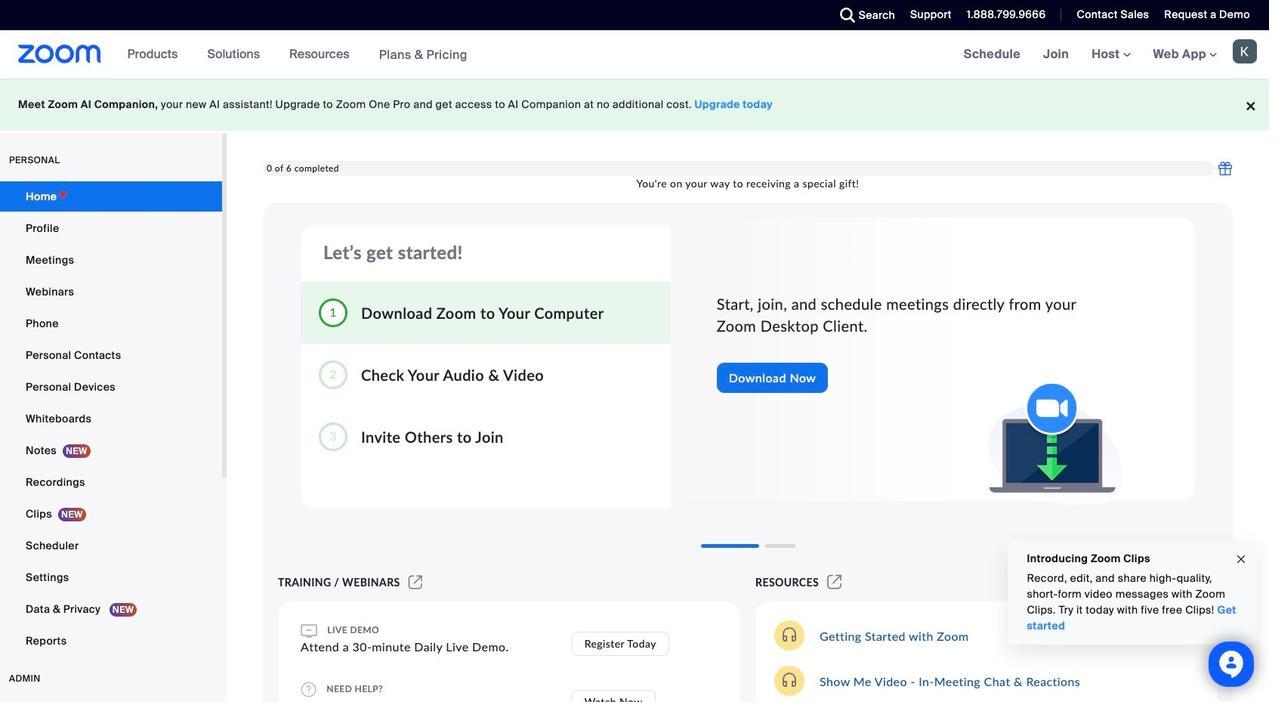 Task type: describe. For each thing, give the bounding box(es) containing it.
meetings navigation
[[953, 30, 1270, 79]]

product information navigation
[[116, 30, 479, 79]]

window new image
[[406, 576, 425, 589]]

close image
[[1236, 551, 1248, 568]]

profile picture image
[[1234, 39, 1258, 63]]



Task type: locate. For each thing, give the bounding box(es) containing it.
window new image
[[826, 576, 845, 589]]

banner
[[0, 30, 1270, 79]]

zoom logo image
[[18, 45, 101, 63]]

personal menu menu
[[0, 181, 222, 658]]

footer
[[0, 79, 1270, 131]]



Task type: vqa. For each thing, say whether or not it's contained in the screenshot.
see
no



